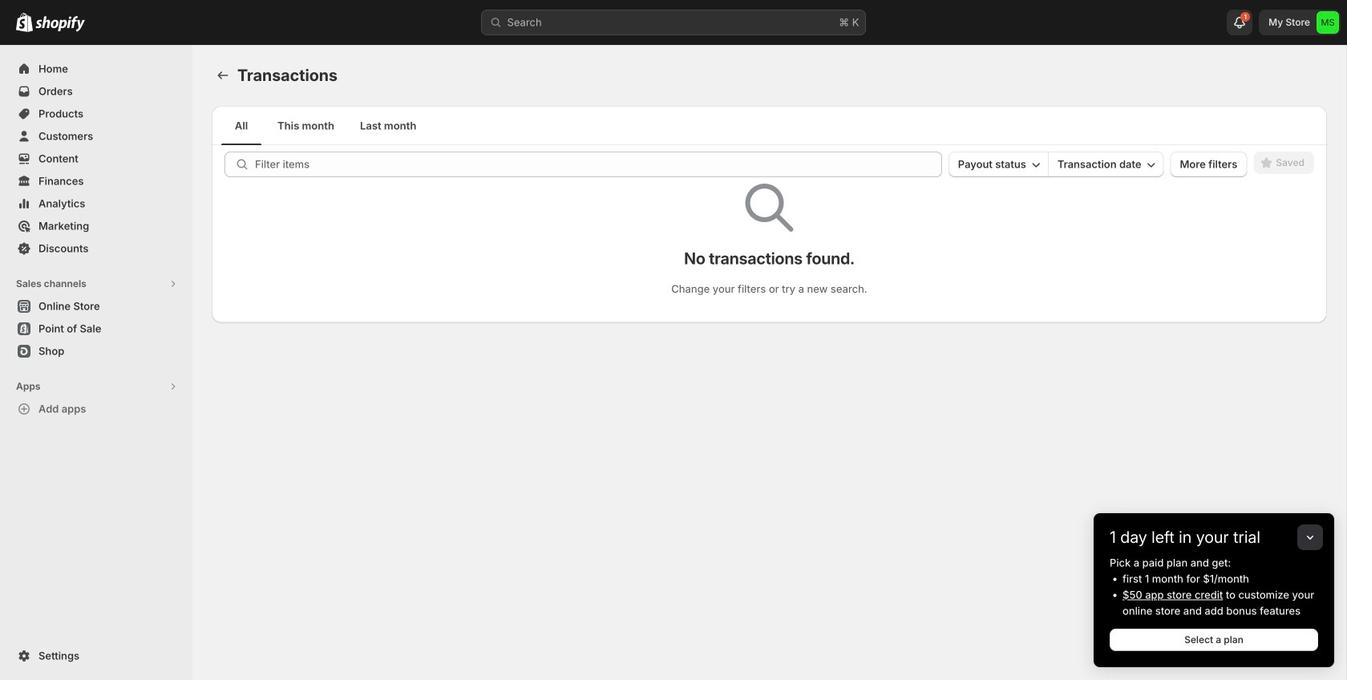 Task type: locate. For each thing, give the bounding box(es) containing it.
0 horizontal spatial shopify image
[[16, 13, 33, 32]]

my store image
[[1317, 11, 1340, 34]]

tab list
[[218, 106, 1321, 145]]

Filter items text field
[[255, 152, 943, 177]]

shopify image
[[16, 13, 33, 32], [35, 16, 85, 32]]

empty search results image
[[746, 184, 794, 232]]



Task type: describe. For each thing, give the bounding box(es) containing it.
1 horizontal spatial shopify image
[[35, 16, 85, 32]]



Task type: vqa. For each thing, say whether or not it's contained in the screenshot.
permissions
no



